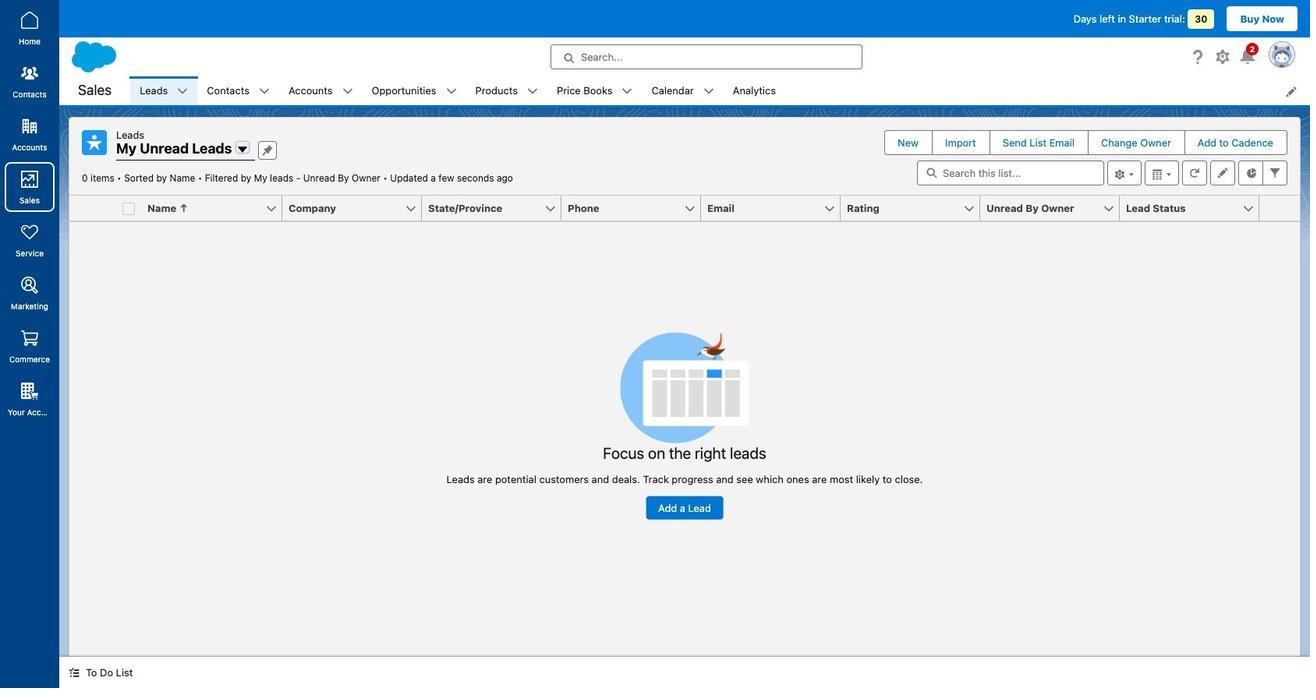 Task type: vqa. For each thing, say whether or not it's contained in the screenshot.
seventh list item from the right
yes



Task type: locate. For each thing, give the bounding box(es) containing it.
my unread leads|leads|list view element
[[69, 117, 1301, 658]]

my unread leads status
[[82, 172, 390, 184]]

text default image for 2nd list item from left
[[259, 86, 270, 97]]

1 text default image from the left
[[259, 86, 270, 97]]

4 text default image from the left
[[704, 86, 714, 97]]

text default image for first list item from left
[[177, 86, 188, 97]]

text default image for fifth list item from left
[[527, 86, 538, 97]]

list item
[[130, 76, 198, 105], [198, 76, 279, 105], [279, 76, 362, 105], [362, 76, 466, 105], [466, 76, 548, 105], [548, 76, 642, 105], [642, 76, 724, 105]]

4 list item from the left
[[362, 76, 466, 105]]

3 text default image from the left
[[622, 86, 633, 97]]

Search My Unread Leads list view. search field
[[917, 161, 1105, 186]]

list
[[130, 76, 1311, 105]]

status
[[447, 333, 923, 520]]

cell
[[116, 196, 141, 222]]

action image
[[1260, 196, 1301, 221]]

text default image for third list item
[[342, 86, 353, 97]]

2 text default image from the left
[[527, 86, 538, 97]]

text default image for 2nd list item from right
[[622, 86, 633, 97]]

text default image
[[177, 86, 188, 97], [342, 86, 353, 97], [446, 86, 457, 97], [69, 668, 80, 679]]

2 list item from the left
[[198, 76, 279, 105]]

text default image
[[259, 86, 270, 97], [527, 86, 538, 97], [622, 86, 633, 97], [704, 86, 714, 97]]

email element
[[701, 196, 850, 222]]



Task type: describe. For each thing, give the bounding box(es) containing it.
item number element
[[69, 196, 116, 222]]

text default image for 1st list item from the right
[[704, 86, 714, 97]]

company element
[[282, 196, 431, 222]]

unread by owner element
[[981, 196, 1130, 222]]

lead status element
[[1120, 196, 1269, 222]]

cell inside my unread leads|leads|list view element
[[116, 196, 141, 222]]

7 list item from the left
[[642, 76, 724, 105]]

1 list item from the left
[[130, 76, 198, 105]]

text default image for fourth list item from left
[[446, 86, 457, 97]]

item number image
[[69, 196, 116, 221]]

6 list item from the left
[[548, 76, 642, 105]]

5 list item from the left
[[466, 76, 548, 105]]

3 list item from the left
[[279, 76, 362, 105]]

action element
[[1260, 196, 1301, 222]]

rating element
[[841, 196, 990, 222]]

phone element
[[562, 196, 711, 222]]

state/province element
[[422, 196, 571, 222]]

name element
[[141, 196, 292, 222]]



